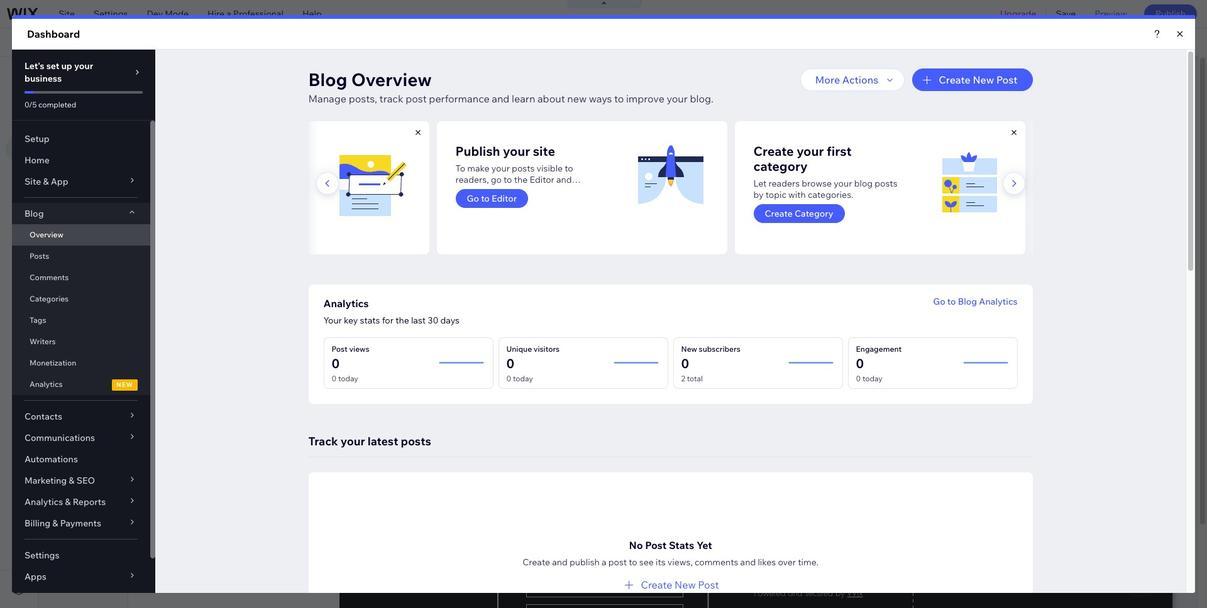 Task type: vqa. For each thing, say whether or not it's contained in the screenshot.
available.
no



Task type: describe. For each thing, give the bounding box(es) containing it.
100%
[[1049, 36, 1071, 48]]

connect
[[337, 36, 372, 48]]

save button
[[1047, 0, 1086, 28]]

0 vertical spatial menu
[[127, 69, 154, 81]]

blog
[[144, 101, 163, 113]]

tools button
[[1081, 28, 1140, 56]]

preview button
[[1086, 0, 1137, 28]]

blog pages
[[144, 101, 190, 113]]

dev
[[147, 8, 163, 19]]

upgrade
[[1000, 8, 1037, 19]]

help
[[302, 8, 322, 19]]

a
[[227, 8, 231, 19]]

1 vertical spatial menu
[[72, 102, 95, 113]]

hire a professional
[[208, 8, 284, 19]]

site for site pages and menu
[[53, 69, 73, 81]]

search
[[1167, 36, 1196, 48]]

site for site
[[58, 8, 75, 19]]

https://www.wix.com/mysite
[[216, 36, 331, 48]]

site for site menu
[[53, 102, 70, 113]]

pages for site
[[75, 69, 104, 81]]

publish button
[[1144, 4, 1197, 23]]

blog
[[48, 36, 72, 48]]

mode
[[165, 8, 189, 19]]

pages for blog
[[165, 101, 190, 113]]



Task type: locate. For each thing, give the bounding box(es) containing it.
dev mode
[[147, 8, 189, 19]]

tools
[[1107, 36, 1129, 48]]

domain
[[394, 36, 426, 48]]

100% button
[[1029, 28, 1080, 56]]

0 horizontal spatial menu
[[72, 102, 95, 113]]

1 horizontal spatial menu
[[127, 69, 154, 81]]

0 vertical spatial pages
[[75, 69, 104, 81]]

1 vertical spatial site
[[53, 69, 73, 81]]

publish
[[1156, 8, 1186, 19]]

hire
[[208, 8, 225, 19]]

1 vertical spatial pages
[[165, 101, 190, 113]]

search button
[[1141, 28, 1207, 56]]

preview
[[1095, 8, 1127, 19]]

0 vertical spatial site
[[58, 8, 75, 19]]

site
[[58, 8, 75, 19], [53, 69, 73, 81], [53, 102, 70, 113]]

site pages and menu
[[53, 69, 154, 81]]

pages left and
[[75, 69, 104, 81]]

and
[[106, 69, 125, 81]]

save
[[1056, 8, 1076, 19]]

pages
[[75, 69, 104, 81], [165, 101, 190, 113]]

menu
[[127, 69, 154, 81], [72, 102, 95, 113]]

site up blog
[[58, 8, 75, 19]]

your
[[374, 36, 392, 48]]

professional
[[233, 8, 284, 19]]

site down site pages and menu
[[53, 102, 70, 113]]

settings
[[94, 8, 128, 19]]

menu down site pages and menu
[[72, 102, 95, 113]]

2 vertical spatial site
[[53, 102, 70, 113]]

pages right the blog on the top left
[[165, 101, 190, 113]]

site down blog
[[53, 69, 73, 81]]

0 horizontal spatial pages
[[75, 69, 104, 81]]

https://www.wix.com/mysite connect your domain
[[216, 36, 426, 48]]

site menu
[[53, 102, 95, 113]]

menu right and
[[127, 69, 154, 81]]

1 horizontal spatial pages
[[165, 101, 190, 113]]



